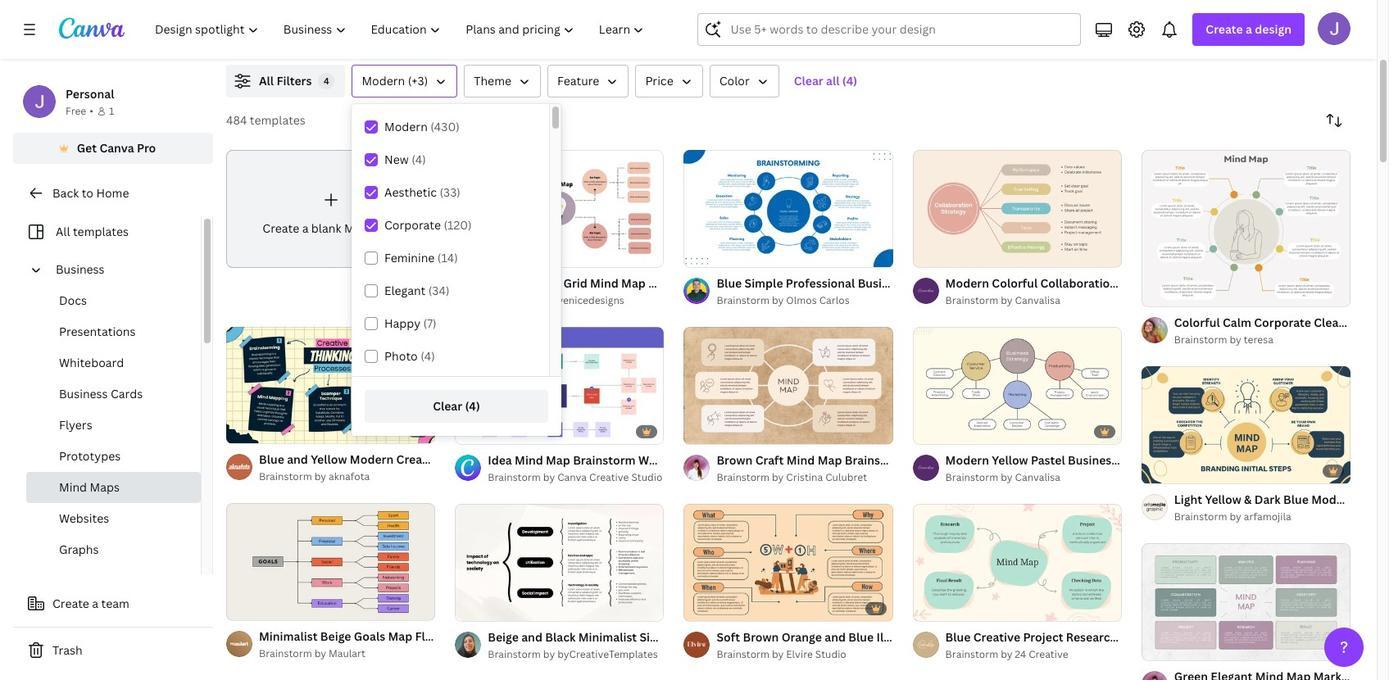 Task type: vqa. For each thing, say whether or not it's contained in the screenshot.


Task type: locate. For each thing, give the bounding box(es) containing it.
modern for modern colorful collaboration strategy diagram brainstorm brainstorm by canvalisa
[[946, 275, 990, 291]]

0 vertical spatial templates
[[250, 112, 306, 128]]

a for team
[[92, 596, 98, 612]]

a inside button
[[92, 596, 98, 612]]

2 diagram from the top
[[1170, 452, 1217, 468]]

canvalisa down pastel
[[1015, 470, 1061, 484]]

mind inside soft brown orange and blue illustrated 5w1h mind map brainstorm by elvire studio
[[973, 629, 1001, 645]]

mind maps
[[59, 480, 120, 495]]

create left design
[[1206, 21, 1243, 37]]

(4) right all on the right of the page
[[843, 73, 858, 89]]

2 horizontal spatial yellow
[[992, 452, 1029, 468]]

diagram
[[1170, 275, 1217, 291], [1170, 452, 1217, 468]]

business up flyers
[[59, 386, 108, 402]]

1 vertical spatial brainstorm by canvalisa link
[[946, 470, 1122, 486]]

and up brainstorm by aknafota link
[[287, 452, 308, 468]]

1 strategy from the top
[[1120, 275, 1168, 291]]

None search field
[[698, 13, 1082, 46]]

trash link
[[13, 635, 213, 667]]

flyers
[[59, 417, 92, 433]]

and right orange
[[825, 629, 846, 645]]

business up docs
[[56, 262, 105, 277]]

free •
[[66, 104, 93, 118]]

modern inside blue and yellow modern creative thinking mind map brainstorm by aknafota
[[350, 452, 394, 468]]

(33)
[[440, 184, 461, 200]]

blue inside blue creative project research mind map brainstorm brainstorm by 24 creative
[[946, 629, 971, 645]]

mind inside blue and yellow modern creative thinking mind map brainstorm by aknafota
[[496, 452, 525, 468]]

0 horizontal spatial corporate
[[384, 217, 441, 233]]

get canva pro button
[[13, 133, 213, 164]]

2 horizontal spatial create
[[1206, 21, 1243, 37]]

1 horizontal spatial all
[[259, 73, 274, 89]]

mind up the venicedesigns
[[590, 275, 619, 291]]

yellow for peach
[[525, 275, 561, 291]]

0 vertical spatial clear
[[794, 73, 824, 89]]

yellow up brainstorm by aknafota link
[[311, 452, 347, 468]]

brown left craft
[[717, 452, 753, 468]]

soft brown orange and blue illustrated 5w1h mind map brainstorm by elvire studio
[[717, 629, 1028, 661]]

top level navigation element
[[144, 13, 659, 46]]

0 horizontal spatial and
[[287, 452, 308, 468]]

0 vertical spatial a
[[1246, 21, 1253, 37]]

corporate up brainstorm by teresa link
[[1255, 315, 1312, 331]]

0 vertical spatial brown
[[717, 452, 753, 468]]

peach yellow grid mind map brainstorm brainstorm by venicedesigns
[[488, 275, 711, 307]]

grid
[[564, 275, 588, 291]]

templates down back to home
[[73, 224, 129, 239]]

get canva pro
[[77, 140, 156, 156]]

clear up thinking
[[433, 398, 463, 414]]

clear
[[794, 73, 824, 89], [433, 398, 463, 414]]

blue simple professional business brainstorm link
[[717, 275, 973, 293]]

0 horizontal spatial canva
[[100, 140, 134, 156]]

map up brainstorm by canva creative studio at the left bottom of the page
[[527, 452, 552, 468]]

modern inside modern (+3) button
[[362, 73, 405, 89]]

brown right soft
[[743, 629, 779, 645]]

yellow left pastel
[[992, 452, 1029, 468]]

1 horizontal spatial yellow
[[525, 275, 561, 291]]

map
[[375, 220, 399, 236], [621, 275, 646, 291], [527, 452, 552, 468], [818, 452, 842, 468], [388, 629, 413, 645], [1004, 629, 1028, 645], [1152, 629, 1176, 645]]

2 vertical spatial create
[[52, 596, 89, 612]]

brainstorm by cristina culubret link
[[717, 470, 893, 486]]

all
[[826, 73, 840, 89]]

blue creative project research mind map brainstorm link
[[946, 629, 1241, 647]]

create left blank
[[263, 220, 299, 236]]

1 horizontal spatial studio
[[816, 647, 847, 661]]

(7)
[[424, 316, 437, 331]]

mind inside blue creative project research mind map brainstorm brainstorm by 24 creative
[[1120, 629, 1149, 645]]

arfamojila
[[1244, 510, 1292, 524]]

pro
[[137, 140, 156, 156]]

(4) right "new"
[[412, 152, 426, 167]]

illustrated
[[877, 629, 935, 645]]

elegant
[[384, 283, 426, 298]]

create a team
[[52, 596, 129, 612]]

mind inside colorful calm corporate clean mind m brainstorm by teresa
[[1349, 315, 1377, 331]]

team
[[101, 596, 129, 612]]

brown craft mind map brainstorm image
[[684, 327, 893, 444]]

1 vertical spatial diagram
[[1170, 452, 1217, 468]]

blue left illustrated
[[849, 629, 874, 645]]

map inside blue and yellow modern creative thinking mind map brainstorm by aknafota
[[527, 452, 552, 468]]

modern
[[362, 73, 405, 89], [384, 119, 428, 134], [946, 275, 990, 291], [350, 452, 394, 468], [946, 452, 990, 468]]

brainstorm by canvalisa link down the collaboration
[[946, 293, 1122, 309]]

clear left all on the right of the page
[[794, 73, 824, 89]]

map inside blue creative project research mind map brainstorm brainstorm by 24 creative
[[1152, 629, 1176, 645]]

get
[[77, 140, 97, 156]]

light yellow & dark blue modern branding initial steps mind map image
[[1142, 367, 1351, 484]]

(4)
[[843, 73, 858, 89], [412, 152, 426, 167], [421, 348, 435, 364], [465, 398, 480, 414]]

brainstorm by arfamojila
[[1175, 510, 1292, 524]]

mind inside brown craft mind map brainstorm brainstorm by cristina culubret
[[787, 452, 815, 468]]

create left 'team'
[[52, 596, 89, 612]]

map up culubret
[[818, 452, 842, 468]]

blue and yellow modern creative thinking mind map image
[[226, 326, 435, 444]]

clear (4) button
[[365, 390, 548, 423]]

1 horizontal spatial a
[[302, 220, 309, 236]]

create a design
[[1206, 21, 1292, 37]]

peach yellow grid mind map brainstorm image
[[455, 150, 664, 267]]

0 vertical spatial create
[[1206, 21, 1243, 37]]

1 vertical spatial canvalisa
[[1015, 470, 1061, 484]]

strategy inside modern yellow pastel business strategy diagram brainstorm brainstorm by canvalisa
[[1120, 452, 1168, 468]]

clear for clear (4)
[[433, 398, 463, 414]]

corporate inside colorful calm corporate clean mind m brainstorm by teresa
[[1255, 315, 1312, 331]]

theme
[[474, 73, 512, 89]]

by inside modern yellow pastel business strategy diagram brainstorm brainstorm by canvalisa
[[1001, 470, 1013, 484]]

by inside minimalist beige goals map flow structure brainstorm brainstorm by maulart
[[315, 647, 326, 661]]

templates for 484 templates
[[250, 112, 306, 128]]

feminine
[[384, 250, 435, 266]]

new
[[384, 152, 409, 167]]

aknafota
[[329, 470, 370, 484]]

business right pastel
[[1068, 452, 1118, 468]]

1 brainstorm by canvalisa link from the top
[[946, 293, 1122, 309]]

1 horizontal spatial and
[[825, 629, 846, 645]]

prototypes link
[[26, 441, 201, 472]]

2 canvalisa from the top
[[1015, 470, 1061, 484]]

pastel
[[1031, 452, 1066, 468]]

elegant (34)
[[384, 283, 450, 298]]

(4) right photo
[[421, 348, 435, 364]]

creative inside blue and yellow modern creative thinking mind map brainstorm by aknafota
[[396, 452, 443, 468]]

brainstorm by maulart link
[[259, 646, 435, 663]]

all for all templates
[[56, 224, 70, 239]]

a left design
[[1246, 21, 1253, 37]]

all left "filters"
[[259, 73, 274, 89]]

modern inside modern colorful collaboration strategy diagram brainstorm brainstorm by canvalisa
[[946, 275, 990, 291]]

colorful left the collaboration
[[992, 275, 1038, 291]]

colorful
[[992, 275, 1038, 291], [1175, 315, 1220, 331]]

carlos
[[820, 293, 850, 307]]

0 vertical spatial all
[[259, 73, 274, 89]]

modern (+3)
[[362, 73, 428, 89]]

docs
[[59, 293, 87, 308]]

1 vertical spatial strategy
[[1120, 452, 1168, 468]]

(4) for clear (4)
[[465, 398, 480, 414]]

0 vertical spatial canva
[[100, 140, 134, 156]]

blue simple professional business brainstorm image
[[684, 150, 893, 267]]

soft brown orange and blue illustrated 5w1h mind map image
[[684, 504, 893, 621]]

map left flow
[[388, 629, 413, 645]]

2 vertical spatial a
[[92, 596, 98, 612]]

all down back
[[56, 224, 70, 239]]

modern yellow pastel business strategy diagram brainstorm brainstorm by canvalisa
[[946, 452, 1282, 484]]

a left blank
[[302, 220, 309, 236]]

create a blank mind map
[[263, 220, 399, 236]]

0 horizontal spatial templates
[[73, 224, 129, 239]]

blue and yellow modern creative thinking mind map link
[[259, 451, 552, 469]]

mind right thinking
[[496, 452, 525, 468]]

yellow inside peach yellow grid mind map brainstorm brainstorm by venicedesigns
[[525, 275, 561, 291]]

(34)
[[429, 283, 450, 298]]

0 vertical spatial canvalisa
[[1015, 293, 1061, 307]]

(4) up thinking
[[465, 398, 480, 414]]

0 horizontal spatial yellow
[[311, 452, 347, 468]]

studio
[[632, 470, 663, 484], [816, 647, 847, 661]]

mind right 5w1h
[[973, 629, 1001, 645]]

0 vertical spatial colorful
[[992, 275, 1038, 291]]

colorful inside modern colorful collaboration strategy diagram brainstorm brainstorm by canvalisa
[[992, 275, 1038, 291]]

0 horizontal spatial clear
[[433, 398, 463, 414]]

1 horizontal spatial create
[[263, 220, 299, 236]]

mind right research
[[1120, 629, 1149, 645]]

peach
[[488, 275, 522, 291]]

blue
[[717, 275, 742, 291], [259, 452, 284, 468], [849, 629, 874, 645], [946, 629, 971, 645]]

blue inside blue and yellow modern creative thinking mind map brainstorm by aknafota
[[259, 452, 284, 468]]

business right professional
[[858, 275, 907, 291]]

and
[[287, 452, 308, 468], [825, 629, 846, 645]]

canvalisa
[[1015, 293, 1061, 307], [1015, 470, 1061, 484]]

blue for blue simple professional business brainstorm
[[717, 275, 742, 291]]

presentations link
[[26, 316, 201, 348]]

yellow left grid in the top of the page
[[525, 275, 561, 291]]

1 horizontal spatial clear
[[794, 73, 824, 89]]

mind left maps
[[59, 480, 87, 495]]

blue simple professional business brainstorm brainstorm by olmos carlos
[[717, 275, 973, 307]]

yellow
[[525, 275, 561, 291], [311, 452, 347, 468], [992, 452, 1029, 468]]

brainstorm
[[649, 275, 711, 291], [910, 275, 973, 291], [1220, 275, 1282, 291], [488, 293, 541, 307], [717, 293, 770, 307], [946, 293, 999, 307], [1175, 333, 1228, 347], [845, 452, 908, 468], [1220, 452, 1282, 468], [259, 470, 312, 484], [488, 470, 541, 484], [717, 470, 770, 484], [946, 470, 999, 484], [1175, 510, 1228, 524], [500, 629, 563, 645], [1179, 629, 1241, 645], [259, 647, 312, 661], [488, 647, 541, 661], [717, 647, 770, 661], [946, 647, 999, 661]]

mind up cristina
[[787, 452, 815, 468]]

brainstorm by canvalisa link down pastel
[[946, 470, 1122, 486]]

1 horizontal spatial corporate
[[1255, 315, 1312, 331]]

blue creative project research mind map brainstorm image
[[913, 504, 1122, 621]]

to
[[82, 185, 93, 201]]

feminine (14)
[[384, 250, 458, 266]]

price button
[[636, 65, 703, 98]]

0 vertical spatial diagram
[[1170, 275, 1217, 291]]

blue up brainstorm by aknafota link
[[259, 452, 284, 468]]

all templates
[[56, 224, 129, 239]]

1 vertical spatial colorful
[[1175, 315, 1220, 331]]

mind right blank
[[344, 220, 372, 236]]

brainstorm by elvire studio link
[[717, 647, 893, 663]]

1 horizontal spatial canva
[[558, 470, 587, 484]]

simple
[[745, 275, 783, 291]]

0 horizontal spatial all
[[56, 224, 70, 239]]

0 vertical spatial corporate
[[384, 217, 441, 233]]

modern inside modern yellow pastel business strategy diagram brainstorm brainstorm by canvalisa
[[946, 452, 990, 468]]

beige and black   minimalist simple synoptic chart outline mind map image
[[455, 504, 664, 621]]

creative
[[396, 452, 443, 468], [589, 470, 629, 484], [974, 629, 1021, 645], [1029, 647, 1069, 661]]

1 vertical spatial brown
[[743, 629, 779, 645]]

canva inside button
[[100, 140, 134, 156]]

2 brainstorm by canvalisa link from the top
[[946, 470, 1122, 486]]

by inside brown craft mind map brainstorm brainstorm by cristina culubret
[[772, 470, 784, 484]]

modern colorful collaboration strategy diagram brainstorm image
[[913, 150, 1122, 267]]

mind left m
[[1349, 315, 1377, 331]]

0 horizontal spatial studio
[[632, 470, 663, 484]]

colorful left calm
[[1175, 315, 1220, 331]]

photo (4)
[[384, 348, 435, 364]]

by inside blue creative project research mind map brainstorm brainstorm by 24 creative
[[1001, 647, 1013, 661]]

0 horizontal spatial colorful
[[992, 275, 1038, 291]]

0 vertical spatial brainstorm by canvalisa link
[[946, 293, 1122, 309]]

(4) inside clear all (4) button
[[843, 73, 858, 89]]

create inside button
[[52, 596, 89, 612]]

1 vertical spatial canva
[[558, 470, 587, 484]]

1 canvalisa from the top
[[1015, 293, 1061, 307]]

jacob simon image
[[1318, 12, 1351, 45]]

map up 24
[[1004, 629, 1028, 645]]

m
[[1380, 315, 1390, 331]]

by inside modern colorful collaboration strategy diagram brainstorm brainstorm by canvalisa
[[1001, 293, 1013, 307]]

modern colorful collaboration strategy diagram brainstorm brainstorm by canvalisa
[[946, 275, 1282, 307]]

all
[[259, 73, 274, 89], [56, 224, 70, 239]]

blue inside blue simple professional business brainstorm brainstorm by olmos carlos
[[717, 275, 742, 291]]

1 vertical spatial templates
[[73, 224, 129, 239]]

4 filter options selected element
[[318, 73, 335, 89]]

yellow inside modern yellow pastel business strategy diagram brainstorm brainstorm by canvalisa
[[992, 452, 1029, 468]]

map right research
[[1152, 629, 1176, 645]]

corporate
[[384, 217, 441, 233], [1255, 315, 1312, 331]]

corporate down 'aesthetic' at the top of page
[[384, 217, 441, 233]]

presentations
[[59, 324, 136, 339]]

research
[[1066, 629, 1118, 645]]

1 diagram from the top
[[1170, 275, 1217, 291]]

0 horizontal spatial create
[[52, 596, 89, 612]]

blue left simple
[[717, 275, 742, 291]]

2 strategy from the top
[[1120, 452, 1168, 468]]

canvalisa down the collaboration
[[1015, 293, 1061, 307]]

a left 'team'
[[92, 596, 98, 612]]

1 vertical spatial all
[[56, 224, 70, 239]]

1 vertical spatial corporate
[[1255, 315, 1312, 331]]

clear all (4) button
[[786, 65, 866, 98]]

brainstorm by 24 creative link
[[946, 647, 1122, 663]]

1 vertical spatial studio
[[816, 647, 847, 661]]

0 horizontal spatial a
[[92, 596, 98, 612]]

5w1h
[[938, 629, 970, 645]]

1 vertical spatial create
[[263, 220, 299, 236]]

templates for all templates
[[73, 224, 129, 239]]

business
[[56, 262, 105, 277], [858, 275, 907, 291], [59, 386, 108, 402], [1068, 452, 1118, 468]]

484
[[226, 112, 247, 128]]

1 vertical spatial and
[[825, 629, 846, 645]]

back to home
[[52, 185, 129, 201]]

1 horizontal spatial colorful
[[1175, 315, 1220, 331]]

minimalist beige goals map flow structure brainstorm image
[[226, 503, 435, 621]]

(+3)
[[408, 73, 428, 89]]

0 vertical spatial and
[[287, 452, 308, 468]]

culubret
[[826, 470, 867, 484]]

a inside dropdown button
[[1246, 21, 1253, 37]]

templates down "all filters"
[[250, 112, 306, 128]]

studio inside soft brown orange and blue illustrated 5w1h mind map brainstorm by elvire studio
[[816, 647, 847, 661]]

map inside soft brown orange and blue illustrated 5w1h mind map brainstorm by elvire studio
[[1004, 629, 1028, 645]]

1 vertical spatial clear
[[433, 398, 463, 414]]

corporate (120)
[[384, 217, 472, 233]]

blue right illustrated
[[946, 629, 971, 645]]

2 horizontal spatial a
[[1246, 21, 1253, 37]]

0 vertical spatial strategy
[[1120, 275, 1168, 291]]

create inside dropdown button
[[1206, 21, 1243, 37]]

(4) inside clear (4) button
[[465, 398, 480, 414]]

map up the venicedesigns
[[621, 275, 646, 291]]

1 vertical spatial a
[[302, 220, 309, 236]]

business cards
[[59, 386, 143, 402]]

modern for modern (+3)
[[362, 73, 405, 89]]

1 horizontal spatial templates
[[250, 112, 306, 128]]

goals
[[354, 629, 385, 645]]

clear for clear all (4)
[[794, 73, 824, 89]]



Task type: describe. For each thing, give the bounding box(es) containing it.
websites
[[59, 511, 109, 526]]

modern for modern (430)
[[384, 119, 428, 134]]

home
[[96, 185, 129, 201]]

484 templates
[[226, 112, 306, 128]]

bycreativetemplates
[[558, 647, 658, 661]]

create for create a blank mind map
[[263, 220, 299, 236]]

filters
[[277, 73, 312, 89]]

create a design button
[[1193, 13, 1305, 46]]

price
[[646, 73, 674, 89]]

color
[[720, 73, 750, 89]]

brainstorm by arfamojila link
[[1175, 509, 1351, 526]]

modern yellow pastel business strategy diagram brainstorm image
[[913, 327, 1122, 444]]

flyers link
[[26, 410, 201, 441]]

brown craft mind map brainstorm link
[[717, 452, 908, 470]]

diagram inside modern colorful collaboration strategy diagram brainstorm brainstorm by canvalisa
[[1170, 275, 1217, 291]]

brainstorm by canva creative studio link
[[488, 470, 664, 486]]

all for all filters
[[259, 73, 274, 89]]

Sort by button
[[1318, 104, 1351, 137]]

calm
[[1223, 315, 1252, 331]]

colorful inside colorful calm corporate clean mind m brainstorm by teresa
[[1175, 315, 1220, 331]]

venicedesigns
[[558, 293, 625, 307]]

back
[[52, 185, 79, 201]]

diagram inside modern yellow pastel business strategy diagram brainstorm brainstorm by canvalisa
[[1170, 452, 1217, 468]]

create a team button
[[13, 588, 213, 621]]

cards
[[111, 386, 143, 402]]

blank
[[311, 220, 341, 236]]

thinking
[[446, 452, 494, 468]]

by inside blue and yellow modern creative thinking mind map brainstorm by aknafota
[[315, 470, 326, 484]]

brainstorm by venicedesigns link
[[488, 293, 664, 309]]

create for create a design
[[1206, 21, 1243, 37]]

soft
[[717, 629, 740, 645]]

4
[[324, 75, 329, 87]]

(4) for photo (4)
[[421, 348, 435, 364]]

brainstorm by bycreativetemplates
[[488, 647, 658, 661]]

colorful calm corporate clean mind map image
[[1142, 150, 1351, 307]]

colorful calm corporate clean mind m brainstorm by teresa
[[1175, 315, 1390, 347]]

blue for blue and yellow modern creative thinking mind map
[[259, 452, 284, 468]]

theme button
[[464, 65, 541, 98]]

minimalist
[[259, 629, 318, 645]]

professional
[[786, 275, 855, 291]]

brainstorm by teresa link
[[1175, 332, 1351, 349]]

canvalisa inside modern yellow pastel business strategy diagram brainstorm brainstorm by canvalisa
[[1015, 470, 1061, 484]]

back to home link
[[13, 177, 213, 210]]

happy
[[384, 316, 421, 331]]

by inside soft brown orange and blue illustrated 5w1h mind map brainstorm by elvire studio
[[772, 647, 784, 661]]

and inside blue and yellow modern creative thinking mind map brainstorm by aknafota
[[287, 452, 308, 468]]

24
[[1015, 647, 1027, 661]]

1
[[109, 104, 114, 118]]

colorful calm corporate clean mind m link
[[1175, 314, 1390, 332]]

•
[[90, 104, 93, 118]]

modern colorful collaboration strategy diagram brainstorm link
[[946, 275, 1282, 293]]

brainstorm by olmos carlos link
[[717, 293, 893, 309]]

blue inside soft brown orange and blue illustrated 5w1h mind map brainstorm by elvire studio
[[849, 629, 874, 645]]

flow
[[415, 629, 442, 645]]

strategy inside modern colorful collaboration strategy diagram brainstorm brainstorm by canvalisa
[[1120, 275, 1168, 291]]

yellow inside blue and yellow modern creative thinking mind map brainstorm by aknafota
[[311, 452, 347, 468]]

idea mind map brainstorm whiteboard in purple pink modern professional style image
[[455, 327, 664, 444]]

a for design
[[1246, 21, 1253, 37]]

whiteboard link
[[26, 348, 201, 379]]

maps
[[90, 480, 120, 495]]

brainstorm inside soft brown orange and blue illustrated 5w1h mind map brainstorm by elvire studio
[[717, 647, 770, 661]]

create a blank mind map element
[[226, 150, 435, 268]]

free
[[66, 104, 86, 118]]

Search search field
[[731, 14, 1071, 45]]

(4) for new (4)
[[412, 152, 426, 167]]

graphs
[[59, 542, 99, 557]]

canvalisa inside modern colorful collaboration strategy diagram brainstorm brainstorm by canvalisa
[[1015, 293, 1061, 307]]

minimalist beige goals map flow structure brainstorm link
[[259, 628, 563, 646]]

create a blank mind map link
[[226, 150, 435, 268]]

brown inside soft brown orange and blue illustrated 5w1h mind map brainstorm by elvire studio
[[743, 629, 779, 645]]

brainstorm by canvalisa link for yellow
[[946, 470, 1122, 486]]

business inside blue simple professional business brainstorm brainstorm by olmos carlos
[[858, 275, 907, 291]]

photo
[[384, 348, 418, 364]]

by inside colorful calm corporate clean mind m brainstorm by teresa
[[1230, 333, 1242, 347]]

by inside peach yellow grid mind map brainstorm brainstorm by venicedesigns
[[543, 293, 555, 307]]

brainstorm by canvalisa link for colorful
[[946, 293, 1122, 309]]

by inside blue simple professional business brainstorm brainstorm by olmos carlos
[[772, 293, 784, 307]]

craft
[[756, 452, 784, 468]]

create for create a team
[[52, 596, 89, 612]]

blue for blue creative project research mind map brainstorm
[[946, 629, 971, 645]]

business link
[[49, 254, 191, 285]]

mind inside peach yellow grid mind map brainstorm brainstorm by venicedesigns
[[590, 275, 619, 291]]

elvire
[[787, 647, 813, 661]]

yellow for modern
[[992, 452, 1029, 468]]

brainstorm inside colorful calm corporate clean mind m brainstorm by teresa
[[1175, 333, 1228, 347]]

brainstorm inside blue and yellow modern creative thinking mind map brainstorm by aknafota
[[259, 470, 312, 484]]

beige
[[320, 629, 351, 645]]

map up feminine
[[375, 220, 399, 236]]

business inside modern yellow pastel business strategy diagram brainstorm brainstorm by canvalisa
[[1068, 452, 1118, 468]]

brainstorm by canva creative studio
[[488, 470, 663, 484]]

minimalist beige goals map flow structure brainstorm brainstorm by maulart
[[259, 629, 563, 661]]

clear (4)
[[433, 398, 480, 414]]

happy (7)
[[384, 316, 437, 331]]

modern for modern yellow pastel business strategy diagram brainstorm brainstorm by canvalisa
[[946, 452, 990, 468]]

aesthetic
[[384, 184, 437, 200]]

clean
[[1314, 315, 1346, 331]]

brainstorm by aknafota link
[[259, 469, 435, 486]]

(14)
[[438, 250, 458, 266]]

collaboration
[[1041, 275, 1118, 291]]

orange
[[782, 629, 822, 645]]

brown inside brown craft mind map brainstorm brainstorm by cristina culubret
[[717, 452, 753, 468]]

docs link
[[26, 285, 201, 316]]

mind maps templates image
[[1001, 0, 1351, 45]]

maulart
[[329, 647, 366, 661]]

map inside brown craft mind map brainstorm brainstorm by cristina culubret
[[818, 452, 842, 468]]

modern (430)
[[384, 119, 460, 134]]

and inside soft brown orange and blue illustrated 5w1h mind map brainstorm by elvire studio
[[825, 629, 846, 645]]

project
[[1023, 629, 1064, 645]]

feature
[[558, 73, 600, 89]]

all filters
[[259, 73, 312, 89]]

map inside minimalist beige goals map flow structure brainstorm brainstorm by maulart
[[388, 629, 413, 645]]

feature button
[[548, 65, 629, 98]]

a for blank
[[302, 220, 309, 236]]

blue and yellow modern creative thinking mind map brainstorm by aknafota
[[259, 452, 552, 484]]

websites link
[[26, 503, 201, 535]]

(120)
[[444, 217, 472, 233]]

modern (+3) button
[[352, 65, 458, 98]]

green elegant mind map marketing brainstorming image
[[1142, 544, 1351, 661]]

whiteboard
[[59, 355, 124, 371]]

map inside peach yellow grid mind map brainstorm brainstorm by venicedesigns
[[621, 275, 646, 291]]

0 vertical spatial studio
[[632, 470, 663, 484]]



